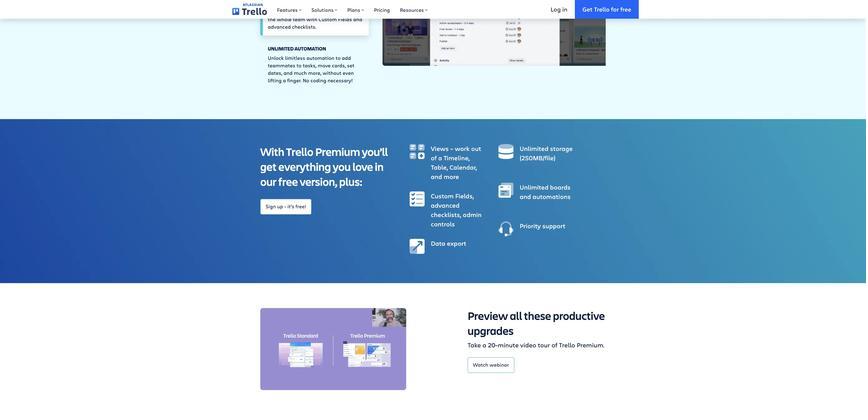 Task type: locate. For each thing, give the bounding box(es) containing it.
move
[[318, 62, 331, 69]]

automation
[[295, 45, 326, 52], [307, 55, 335, 61]]

0 vertical spatial advanced
[[268, 23, 291, 30]]

–
[[451, 144, 453, 153]]

set
[[347, 62, 355, 69]]

automation up the move
[[307, 55, 335, 61]]

of
[[431, 154, 437, 162], [552, 341, 558, 349]]

a down views
[[438, 154, 442, 162]]

preview all these productive upgrades take a 20-minute video tour of trello premium.
[[468, 308, 605, 349]]

off
[[282, 8, 289, 15]]

0 vertical spatial a
[[283, 77, 286, 84]]

0 horizontal spatial free
[[278, 174, 298, 189]]

0 horizontal spatial more
[[304, 8, 316, 15]]

2 horizontal spatial trello
[[594, 5, 610, 13]]

0 vertical spatial in
[[563, 5, 568, 13]]

all
[[510, 308, 522, 323]]

advanced down whole on the left of the page
[[268, 23, 291, 30]]

these
[[524, 308, 551, 323]]

1 horizontal spatial trello
[[559, 341, 575, 349]]

tasks
[[290, 8, 303, 15]]

the
[[268, 16, 276, 23]]

unlimited up the automations
[[520, 183, 549, 192]]

custom down effectively
[[319, 16, 337, 23]]

2 vertical spatial unlimited
[[520, 183, 549, 192]]

teammates
[[268, 62, 295, 69]]

1 horizontal spatial of
[[552, 341, 558, 349]]

in
[[563, 5, 568, 13], [375, 159, 384, 174]]

sign up - it's free!
[[266, 203, 306, 210]]

and inside unlimited boards and automations
[[520, 193, 531, 201]]

1 vertical spatial of
[[552, 341, 558, 349]]

sign up - it's free! link
[[260, 199, 312, 215]]

free right our
[[278, 174, 298, 189]]

2 vertical spatial a
[[483, 341, 487, 349]]

premium.
[[577, 341, 605, 349]]

solutions
[[312, 7, 334, 13]]

0 vertical spatial custom
[[319, 16, 337, 23]]

to
[[336, 55, 341, 61], [297, 62, 302, 69]]

limitless
[[285, 55, 305, 61]]

cross
[[268, 8, 281, 15]]

0 vertical spatial trello
[[594, 5, 610, 13]]

unlimited storage (250mb/file)
[[520, 144, 573, 162]]

checklists.
[[292, 23, 316, 30]]

0 horizontal spatial in
[[375, 159, 384, 174]]

0 horizontal spatial custom
[[319, 16, 337, 23]]

fields,
[[455, 192, 474, 200]]

get
[[583, 5, 593, 13]]

timeline,
[[444, 154, 470, 162]]

tasks,
[[303, 62, 317, 69]]

tour
[[538, 341, 550, 349]]

unlock
[[268, 55, 284, 61]]

unlimited inside 'unlimited storage (250mb/file)'
[[520, 144, 549, 153]]

trello left for on the right of the page
[[594, 5, 610, 13]]

data export
[[431, 239, 467, 248]]

free
[[621, 5, 632, 13], [278, 174, 298, 189]]

support
[[543, 222, 566, 230]]

unlimited
[[268, 45, 294, 52], [520, 144, 549, 153], [520, 183, 549, 192]]

a right lifting
[[283, 77, 286, 84]]

cross off tasks more effectively across the whole team with custom fields and advanced checklists. button
[[260, 0, 369, 36]]

free inside with trello premium you'll get everything you love in our free version, plus:
[[278, 174, 298, 189]]

across
[[343, 8, 358, 15]]

of up table,
[[431, 154, 437, 162]]

trello right with
[[286, 144, 314, 159]]

1 vertical spatial to
[[297, 62, 302, 69]]

unlimited inside 'unlimited automation unlock limitless automation to add teammates to tasks, move cards, set dates, and much more, without even lifting a finger. no coding necessary!'
[[268, 45, 294, 52]]

0 horizontal spatial to
[[297, 62, 302, 69]]

out
[[471, 144, 481, 153]]

2 vertical spatial trello
[[559, 341, 575, 349]]

in right log at the right of the page
[[563, 5, 568, 13]]

1 vertical spatial more
[[444, 173, 459, 181]]

0 vertical spatial of
[[431, 154, 437, 162]]

to up much
[[297, 62, 302, 69]]

0 horizontal spatial trello
[[286, 144, 314, 159]]

unlimited inside unlimited boards and automations
[[520, 183, 549, 192]]

0 horizontal spatial of
[[431, 154, 437, 162]]

0 vertical spatial automation
[[295, 45, 326, 52]]

1 horizontal spatial custom
[[431, 192, 454, 200]]

and inside cross off tasks more effectively across the whole team with custom fields and advanced checklists.
[[353, 16, 362, 23]]

0 horizontal spatial a
[[283, 77, 286, 84]]

checklists,
[[431, 211, 462, 219]]

0 horizontal spatial advanced
[[268, 23, 291, 30]]

much
[[294, 70, 307, 76]]

plans
[[348, 7, 360, 13]]

unlimited up unlock
[[268, 45, 294, 52]]

our
[[260, 174, 277, 189]]

0 vertical spatial unlimited
[[268, 45, 294, 52]]

1 vertical spatial free
[[278, 174, 298, 189]]

trello right tour
[[559, 341, 575, 349]]

more inside views – work out of a timeline, table, calendar, and more
[[444, 173, 459, 181]]

watch
[[473, 362, 489, 368]]

and down the "plans"
[[353, 16, 362, 23]]

unlimited for unlock
[[268, 45, 294, 52]]

team
[[293, 16, 305, 23]]

1 vertical spatial advanced
[[431, 201, 460, 210]]

and down table,
[[431, 173, 442, 181]]

automation up the tasks,
[[295, 45, 326, 52]]

in right love
[[375, 159, 384, 174]]

1 vertical spatial a
[[438, 154, 442, 162]]

1 horizontal spatial free
[[621, 5, 632, 13]]

you
[[333, 159, 351, 174]]

a left 20-
[[483, 341, 487, 349]]

and inside 'unlimited automation unlock limitless automation to add teammates to tasks, move cards, set dates, and much more, without even lifting a finger. no coding necessary!'
[[284, 70, 293, 76]]

to up cards,
[[336, 55, 341, 61]]

views
[[431, 144, 449, 153]]

1 horizontal spatial a
[[438, 154, 442, 162]]

table,
[[431, 163, 448, 172]]

of right tour
[[552, 341, 558, 349]]

1 vertical spatial unlimited
[[520, 144, 549, 153]]

more up with
[[304, 8, 316, 15]]

a
[[283, 77, 286, 84], [438, 154, 442, 162], [483, 341, 487, 349]]

advanced inside cross off tasks more effectively across the whole team with custom fields and advanced checklists.
[[268, 23, 291, 30]]

calendar,
[[450, 163, 477, 172]]

and inside views – work out of a timeline, table, calendar, and more
[[431, 173, 442, 181]]

unlimited boards and automations
[[520, 183, 571, 201]]

up
[[277, 203, 283, 210]]

data
[[431, 239, 446, 248]]

and
[[353, 16, 362, 23], [284, 70, 293, 76], [431, 173, 442, 181], [520, 193, 531, 201]]

log in link
[[543, 0, 575, 19]]

1 horizontal spatial advanced
[[431, 201, 460, 210]]

trello inside preview all these productive upgrades take a 20-minute video tour of trello premium.
[[559, 341, 575, 349]]

advanced
[[268, 23, 291, 30], [431, 201, 460, 210]]

1 vertical spatial trello
[[286, 144, 314, 159]]

1 vertical spatial in
[[375, 159, 384, 174]]

cards,
[[332, 62, 346, 69]]

export
[[447, 239, 467, 248]]

0 vertical spatial more
[[304, 8, 316, 15]]

without
[[323, 70, 342, 76]]

advanced up checklists,
[[431, 201, 460, 210]]

1 horizontal spatial more
[[444, 173, 459, 181]]

plus:
[[339, 174, 363, 189]]

free right for on the right of the page
[[621, 5, 632, 13]]

more down calendar,
[[444, 173, 459, 181]]

trello inside with trello premium you'll get everything you love in our free version, plus:
[[286, 144, 314, 159]]

1 horizontal spatial to
[[336, 55, 341, 61]]

a inside preview all these productive upgrades take a 20-minute video tour of trello premium.
[[483, 341, 487, 349]]

unlimited up (250mb/file)
[[520, 144, 549, 153]]

more
[[304, 8, 316, 15], [444, 173, 459, 181]]

and up finger.
[[284, 70, 293, 76]]

of inside views – work out of a timeline, table, calendar, and more
[[431, 154, 437, 162]]

2 horizontal spatial a
[[483, 341, 487, 349]]

effectively
[[317, 8, 342, 15]]

custom up checklists,
[[431, 192, 454, 200]]

and left the automations
[[520, 193, 531, 201]]

1 vertical spatial custom
[[431, 192, 454, 200]]

no
[[303, 77, 309, 84]]

-
[[284, 203, 286, 210]]

controls
[[431, 220, 455, 228]]

get trello for free link
[[575, 0, 639, 19]]

preview
[[468, 308, 508, 323]]

trello for get
[[594, 5, 610, 13]]

resources
[[400, 7, 424, 13]]



Task type: vqa. For each thing, say whether or not it's contained in the screenshot.
A within PREVIEW ALL THESE PRODUCTIVE UPGRADES TAKE A 20-MINUTE VIDEO TOUR OF TRELLO PREMIUM.
yes



Task type: describe. For each thing, give the bounding box(es) containing it.
unlimited for (250mb/file)
[[520, 144, 549, 153]]

1 vertical spatial automation
[[307, 55, 335, 61]]

it's
[[288, 203, 294, 210]]

even
[[343, 70, 354, 76]]

pricing link
[[369, 0, 395, 19]]

watch webinar link
[[468, 358, 515, 373]]

you'll
[[362, 144, 388, 159]]

solutions button
[[307, 0, 343, 19]]

upgrades
[[468, 323, 514, 338]]

custom inside cross off tasks more effectively across the whole team with custom fields and advanced checklists.
[[319, 16, 337, 23]]

pricing
[[374, 7, 390, 13]]

automations
[[533, 193, 571, 201]]

unlimited automation unlock limitless automation to add teammates to tasks, move cards, set dates, and much more, without even lifting a finger. no coding necessary!
[[268, 45, 355, 84]]

(250mb/file)
[[520, 154, 556, 162]]

custom fields, advanced checklists, admin controls
[[431, 192, 482, 228]]

more inside cross off tasks more effectively across the whole team with custom fields and advanced checklists.
[[304, 8, 316, 15]]

of inside preview all these productive upgrades take a 20-minute video tour of trello premium.
[[552, 341, 558, 349]]

1 horizontal spatial in
[[563, 5, 568, 13]]

advanced inside custom fields, advanced checklists, admin controls
[[431, 201, 460, 210]]

minute
[[498, 341, 519, 349]]

watch webinar
[[473, 362, 509, 368]]

coding
[[311, 77, 326, 84]]

unlimited for and
[[520, 183, 549, 192]]

lifting
[[268, 77, 282, 84]]

resources button
[[395, 0, 433, 19]]

in inside with trello premium you'll get everything you love in our free version, plus:
[[375, 159, 384, 174]]

with trello premium you'll get everything you love in our free version, plus:
[[260, 144, 388, 189]]

a inside 'unlimited automation unlock limitless automation to add teammates to tasks, move cards, set dates, and much more, without even lifting a finger. no coding necessary!'
[[283, 77, 286, 84]]

with
[[260, 144, 284, 159]]

0 vertical spatial to
[[336, 55, 341, 61]]

sign
[[266, 203, 276, 210]]

log in
[[551, 5, 568, 13]]

20-
[[488, 341, 498, 349]]

a inside views – work out of a timeline, table, calendar, and more
[[438, 154, 442, 162]]

whole
[[277, 16, 292, 23]]

get
[[260, 159, 277, 174]]

storage
[[550, 144, 573, 153]]

finger.
[[287, 77, 302, 84]]

image showing a screenshot from the trello premium webinar image
[[260, 308, 406, 390]]

video
[[521, 341, 537, 349]]

priority support
[[520, 222, 566, 230]]

necessary!
[[328, 77, 353, 84]]

admin
[[463, 211, 482, 219]]

fields
[[338, 16, 352, 23]]

features button
[[272, 0, 307, 19]]

features
[[277, 7, 298, 13]]

cross off tasks more effectively across the whole team with custom fields and advanced checklists.
[[268, 8, 362, 30]]

version,
[[300, 174, 338, 189]]

add
[[342, 55, 351, 61]]

log
[[551, 5, 561, 13]]

get trello for free
[[583, 5, 632, 13]]

more,
[[308, 70, 322, 76]]

boards
[[550, 183, 571, 192]]

custom inside custom fields, advanced checklists, admin controls
[[431, 192, 454, 200]]

0 vertical spatial free
[[621, 5, 632, 13]]

for
[[611, 5, 619, 13]]

work
[[455, 144, 470, 153]]

with
[[307, 16, 317, 23]]

views – work out of a timeline, table, calendar, and more
[[431, 144, 481, 181]]

webinar
[[490, 362, 509, 368]]

everything
[[279, 159, 331, 174]]

take
[[468, 341, 481, 349]]

trello for with
[[286, 144, 314, 159]]

premium
[[315, 144, 360, 159]]

atlassian trello image
[[232, 4, 267, 15]]

free!
[[296, 203, 306, 210]]

dates,
[[268, 70, 282, 76]]

plans button
[[343, 0, 369, 19]]

love
[[353, 159, 373, 174]]

productive
[[553, 308, 605, 323]]

priority
[[520, 222, 541, 230]]



